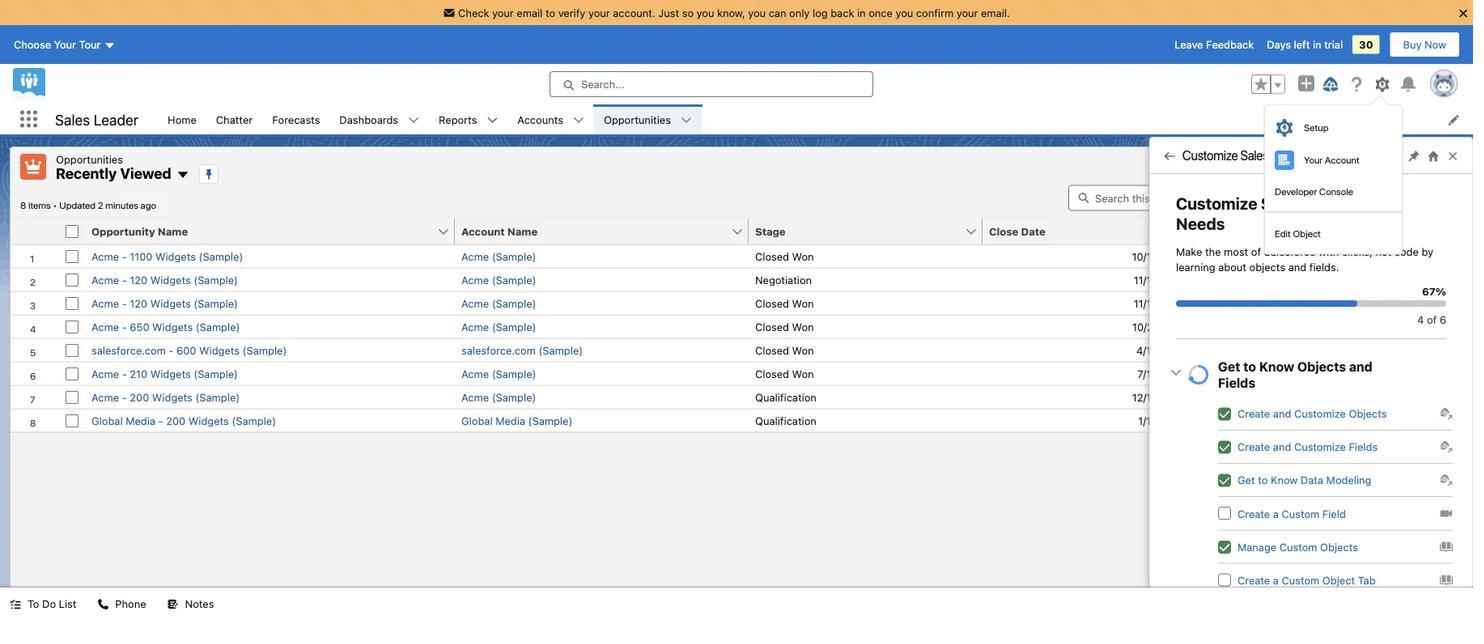 Task type: vqa. For each thing, say whether or not it's contained in the screenshot.
info@salesforce.com associated with Jennifer Stamos (Sample)
no



Task type: locate. For each thing, give the bounding box(es) containing it.
to right 'email'
[[546, 7, 555, 19]]

1 name from the left
[[158, 225, 188, 237]]

- up the acme - 650 widgets (sample) link
[[122, 297, 127, 309]]

widgets down "acme - 1100 widgets (sample)"
[[150, 274, 191, 286]]

1 cb from the top
[[1235, 250, 1250, 262]]

1 won from the top
[[792, 250, 814, 262]]

1 vertical spatial customize salesforce to your needs
[[1176, 194, 1400, 233]]

create a custom object tab link
[[1238, 574, 1376, 586]]

create a custom object tab
[[1238, 574, 1376, 586]]

2 horizontal spatial your
[[957, 7, 978, 19]]

acme (sample) link for acme - 120 widgets (sample) link related to negotiation
[[461, 274, 536, 286]]

1 opportunity from the left
[[91, 225, 155, 237]]

1 vertical spatial salesforce
[[1261, 194, 1342, 213]]

0 vertical spatial 11/15/2023
[[1134, 274, 1187, 286]]

acme - 120 widgets (sample)
[[91, 274, 238, 286], [91, 297, 238, 309]]

once
[[869, 7, 893, 19]]

cb down get to know objects and fields
[[1235, 414, 1250, 427]]

0 horizontal spatial opportunity
[[91, 225, 155, 237]]

buy now button
[[1390, 32, 1460, 58]]

create inside list item
[[1238, 441, 1270, 453]]

3 acme (sample) from the top
[[461, 297, 536, 309]]

so
[[682, 7, 694, 19]]

widgets for acme - 210 widgets (sample) link
[[150, 368, 191, 380]]

customize up the
[[1176, 194, 1258, 213]]

1 closed won from the top
[[755, 250, 814, 262]]

group
[[1252, 75, 1286, 94]]

know up the create and customize objects link
[[1260, 359, 1295, 374]]

just
[[658, 7, 679, 19]]

needs up make
[[1176, 214, 1225, 233]]

list
[[158, 104, 1473, 134]]

notes
[[185, 598, 214, 610]]

acme (sample) link for 'acme - 200 widgets (sample)' link
[[461, 391, 536, 403]]

custom inside list item
[[1282, 574, 1320, 586]]

salesforce.com
[[91, 344, 166, 356], [461, 344, 536, 356]]

your left 'email'
[[492, 7, 514, 19]]

customize inside list item
[[1294, 408, 1346, 420]]

2 closed from the top
[[755, 297, 789, 309]]

2 11/15/2023 from the top
[[1134, 297, 1187, 309]]

item number image
[[11, 218, 59, 244]]

2 acme (sample) link from the top
[[461, 274, 536, 286]]

global media - 200 widgets (sample)
[[91, 414, 276, 427]]

you left can
[[748, 7, 766, 19]]

3 create from the top
[[1238, 507, 1270, 520]]

2 a from the top
[[1273, 574, 1279, 586]]

11/15/2023 down 10/15/2023
[[1134, 274, 1187, 286]]

a up manage
[[1273, 507, 1279, 520]]

1 qualification from the top
[[755, 391, 817, 403]]

in
[[857, 7, 866, 19], [1313, 39, 1322, 51]]

a inside list item
[[1273, 507, 1279, 520]]

media down "salesforce.com (sample)" link at the left bottom of page
[[496, 414, 525, 427]]

create inside list item
[[1238, 574, 1270, 586]]

qualification
[[755, 391, 817, 403], [755, 414, 817, 427]]

1 horizontal spatial you
[[748, 7, 766, 19]]

to
[[546, 7, 555, 19], [1297, 148, 1307, 163], [1346, 194, 1361, 213], [1244, 359, 1257, 374], [1258, 474, 1268, 486]]

recently viewed status
[[20, 200, 59, 211]]

acme - 120 widgets (sample) link down "acme - 1100 widgets (sample)"
[[91, 274, 238, 286]]

objects
[[1298, 359, 1346, 374], [1349, 408, 1387, 420], [1320, 541, 1358, 553]]

8
[[20, 200, 26, 211]]

console
[[1319, 186, 1354, 197]]

customize
[[1183, 148, 1238, 163], [1176, 194, 1258, 213], [1294, 408, 1346, 420], [1294, 441, 1346, 453]]

0 vertical spatial objects
[[1298, 359, 1346, 374]]

fields up modeling
[[1349, 441, 1378, 453]]

salesforce.com - 600 widgets (sample) link
[[91, 344, 287, 356]]

and up get to know data modeling link
[[1273, 441, 1292, 453]]

0 vertical spatial fields
[[1218, 375, 1256, 391]]

left
[[1294, 39, 1310, 51]]

object inside list item
[[1323, 574, 1355, 586]]

select list display image
[[1305, 185, 1341, 211]]

acme - 120 widgets (sample) link up acme - 650 widgets (sample)
[[91, 297, 238, 309]]

2 qualification from the top
[[755, 414, 817, 427]]

text default image inside reports list item
[[487, 115, 498, 126]]

text default image inside opportunities list item
[[681, 115, 692, 126]]

1 closed from the top
[[755, 250, 789, 262]]

2 vertical spatial custom
[[1282, 574, 1320, 586]]

widgets down acme - 210 widgets (sample)
[[152, 391, 193, 403]]

objects inside get to know objects and fields
[[1298, 359, 1346, 374]]

2 create from the top
[[1238, 441, 1270, 453]]

- left 1100
[[122, 250, 127, 262]]

modeling
[[1327, 474, 1372, 486]]

0 vertical spatial 120
[[130, 274, 147, 286]]

widgets down acme - 200 widgets (sample) at the left of page
[[188, 414, 229, 427]]

your
[[492, 7, 514, 19], [589, 7, 610, 19], [957, 7, 978, 19]]

negotiation
[[755, 274, 812, 286]]

the
[[1205, 245, 1221, 257]]

2 acme (sample) from the top
[[461, 274, 536, 286]]

- left the 210
[[122, 368, 127, 380]]

120 down 1100
[[130, 274, 147, 286]]

closed for 7/18/2023
[[755, 368, 789, 380]]

2 media from the left
[[496, 414, 525, 427]]

widgets for the acme - 650 widgets (sample) link
[[152, 321, 193, 333]]

needs down the setup link
[[1335, 148, 1370, 163]]

- for the acme - 650 widgets (sample) link
[[122, 321, 127, 333]]

check your email to verify your account. just so you know, you can only log back in once you confirm your email.
[[458, 7, 1010, 19]]

3 closed won from the top
[[755, 321, 814, 333]]

1 vertical spatial a
[[1273, 574, 1279, 586]]

1100
[[130, 250, 153, 262]]

a
[[1273, 507, 1279, 520], [1273, 574, 1279, 586]]

text default image inside phone button
[[97, 599, 109, 610]]

cb
[[1235, 250, 1250, 262], [1235, 297, 1250, 309], [1235, 368, 1250, 380], [1235, 414, 1250, 427]]

0 vertical spatial customize salesforce to your needs
[[1183, 148, 1370, 163]]

clicks,
[[1342, 245, 1373, 257]]

5 acme (sample) link from the top
[[461, 368, 536, 380]]

8 items • updated 2 minutes ago
[[20, 200, 156, 211]]

account.
[[613, 7, 656, 19]]

get inside list item
[[1238, 474, 1255, 486]]

your right verify
[[589, 7, 610, 19]]

0 horizontal spatial you
[[697, 7, 714, 19]]

forecasts link
[[262, 104, 330, 134]]

1 vertical spatial acme - 120 widgets (sample)
[[91, 297, 238, 309]]

buy
[[1403, 39, 1422, 51]]

cb left of
[[1235, 250, 1250, 262]]

0 horizontal spatial your
[[492, 7, 514, 19]]

a inside list item
[[1273, 574, 1279, 586]]

0 horizontal spatial media
[[126, 414, 155, 427]]

1 horizontal spatial global
[[461, 414, 493, 427]]

None search field
[[1069, 185, 1263, 211]]

custom down create a custom field
[[1280, 541, 1318, 553]]

list view controls image
[[1266, 185, 1302, 211]]

1 vertical spatial needs
[[1176, 214, 1225, 233]]

0 vertical spatial in
[[857, 7, 866, 19]]

recently viewed grid
[[11, 218, 1463, 433]]

0 vertical spatial needs
[[1335, 148, 1370, 163]]

dashboards
[[340, 113, 398, 125]]

- for 'acme - 200 widgets (sample)' link
[[122, 391, 127, 403]]

1 create from the top
[[1238, 408, 1270, 420]]

create a custom object tab list item
[[1218, 564, 1453, 596]]

salesforce.com up global media (sample)
[[461, 344, 536, 356]]

opportunity for opportunity name
[[91, 225, 155, 237]]

to inside list item
[[1258, 474, 1268, 486]]

opportunity up of
[[1235, 225, 1299, 237]]

200 down the 210
[[130, 391, 149, 403]]

0 horizontal spatial needs
[[1176, 214, 1225, 233]]

get to know objects and fields button
[[1218, 359, 1405, 391]]

widgets right 600
[[199, 344, 240, 356]]

2 name from the left
[[507, 225, 538, 237]]

- left 650
[[122, 321, 127, 333]]

know inside get to know objects and fields
[[1260, 359, 1295, 374]]

4 cb from the top
[[1235, 414, 1250, 427]]

get to know data modeling list item
[[1218, 464, 1453, 497]]

2 global from the left
[[461, 414, 493, 427]]

widgets up 'acme - 200 widgets (sample)' link
[[150, 368, 191, 380]]

Search Recently Viewed list view. search field
[[1069, 185, 1263, 211]]

salesforce.com up the 210
[[91, 344, 166, 356]]

objects down create a custom field list item
[[1320, 541, 1358, 553]]

2 acme - 120 widgets (sample) from the top
[[91, 297, 238, 309]]

account name element
[[455, 218, 759, 245]]

widgets for 'acme - 200 widgets (sample)' link
[[152, 391, 193, 403]]

get for get to know objects and fields
[[1218, 359, 1241, 374]]

name
[[158, 225, 188, 237], [507, 225, 538, 237]]

1 acme (sample) from the top
[[461, 250, 536, 262]]

cb down progress bar image
[[1235, 368, 1250, 380]]

1 120 from the top
[[130, 274, 147, 286]]

a for create a custom field
[[1273, 507, 1279, 520]]

in right left
[[1313, 39, 1322, 51]]

salesforce up list view controls image
[[1241, 148, 1295, 163]]

200 down acme - 200 widgets (sample) at the left of page
[[166, 414, 186, 427]]

2 120 from the top
[[130, 297, 147, 309]]

and inside make the most of salesforce with clicks, not code by learning about objects and fields.
[[1289, 261, 1307, 273]]

1 horizontal spatial fields
[[1349, 441, 1378, 453]]

0 horizontal spatial fields
[[1218, 375, 1256, 391]]

custom up manage custom objects link
[[1282, 507, 1320, 520]]

in right back
[[857, 7, 866, 19]]

opportunities down sales leader
[[56, 153, 123, 165]]

and inside list item
[[1273, 408, 1292, 420]]

3 acme (sample) link from the top
[[461, 297, 536, 309]]

accounts list item
[[508, 104, 594, 134]]

salesforce.com (sample)
[[461, 344, 583, 356]]

global for global media (sample)
[[461, 414, 493, 427]]

create up get to know data modeling link
[[1238, 441, 1270, 453]]

- for acme - 120 widgets (sample) link related to negotiation
[[122, 274, 127, 286]]

1 vertical spatial objects
[[1349, 408, 1387, 420]]

customize down the create and customize objects link
[[1294, 441, 1346, 453]]

1 global from the left
[[91, 414, 123, 427]]

1 vertical spatial account
[[461, 225, 505, 237]]

widgets for the acme - 1100 widgets (sample) link
[[155, 250, 196, 262]]

create down get to know objects and fields
[[1238, 408, 1270, 420]]

get up create a custom field button
[[1238, 474, 1255, 486]]

opportunity down minutes
[[91, 225, 155, 237]]

widgets up 600
[[152, 321, 193, 333]]

new
[[1417, 161, 1439, 173]]

fields right 7/18/2023
[[1218, 375, 1256, 391]]

ago
[[141, 200, 156, 211]]

fields inside create and customize fields list item
[[1349, 441, 1378, 453]]

closed won for 11/15/2023
[[755, 297, 814, 309]]

6 acme (sample) from the top
[[461, 391, 536, 403]]

acme - 650 widgets (sample) link
[[91, 321, 240, 333]]

salesforce
[[1241, 148, 1295, 163], [1261, 194, 1342, 213], [1264, 245, 1316, 257]]

1 vertical spatial qualification
[[755, 414, 817, 427]]

edit object link
[[1265, 219, 1402, 248]]

leave
[[1175, 39, 1203, 51]]

won for 10/15/2023
[[792, 250, 814, 262]]

and up create and customize objects list item
[[1349, 359, 1373, 374]]

widgets up acme - 650 widgets (sample)
[[150, 297, 191, 309]]

5 won from the top
[[792, 368, 814, 380]]

now
[[1425, 39, 1447, 51]]

reports link
[[429, 104, 487, 134]]

5 closed from the top
[[755, 368, 789, 380]]

1 vertical spatial 11/15/2023
[[1134, 297, 1187, 309]]

1 horizontal spatial media
[[496, 414, 525, 427]]

custom for object
[[1282, 574, 1320, 586]]

get inside get to know objects and fields
[[1218, 359, 1241, 374]]

acme (sample) for acme - 120 widgets (sample) link related to negotiation acme (sample) link
[[461, 274, 536, 286]]

opportunities down search...
[[604, 113, 671, 125]]

widgets for acme - 120 widgets (sample) link related to negotiation
[[150, 274, 191, 286]]

0 vertical spatial acme - 120 widgets (sample) link
[[91, 274, 238, 286]]

text default image inside accounts list item
[[573, 115, 584, 126]]

0 horizontal spatial salesforce.com
[[91, 344, 166, 356]]

0 vertical spatial 200
[[130, 391, 149, 403]]

acme
[[91, 250, 119, 262], [461, 250, 489, 262], [91, 274, 119, 286], [461, 274, 489, 286], [91, 297, 119, 309], [461, 297, 489, 309], [91, 321, 119, 333], [461, 321, 489, 333], [91, 368, 119, 380], [461, 368, 489, 380], [91, 391, 119, 403], [461, 391, 489, 403]]

salesforce inside make the most of salesforce with clicks, not code by learning about objects and fields.
[[1264, 245, 1316, 257]]

fields inside get to know objects and fields
[[1218, 375, 1256, 391]]

object
[[1293, 228, 1321, 239], [1323, 574, 1355, 586]]

custom
[[1282, 507, 1320, 520], [1280, 541, 1318, 553], [1282, 574, 1320, 586]]

your down setup
[[1310, 148, 1333, 163]]

6 acme (sample) link from the top
[[461, 391, 536, 403]]

code
[[1395, 245, 1419, 257]]

with
[[1319, 245, 1339, 257]]

3 closed from the top
[[755, 321, 789, 333]]

opportunity
[[91, 225, 155, 237], [1235, 225, 1299, 237]]

1 acme (sample) link from the top
[[461, 250, 536, 262]]

1 media from the left
[[126, 414, 155, 427]]

1 horizontal spatial opportunities
[[604, 113, 671, 125]]

0 vertical spatial acme - 120 widgets (sample)
[[91, 274, 238, 286]]

1 vertical spatial custom
[[1280, 541, 1318, 553]]

2 opportunity from the left
[[1235, 225, 1299, 237]]

reports
[[439, 113, 477, 125]]

5 closed won from the top
[[755, 368, 814, 380]]

acme (sample) link
[[461, 250, 536, 262], [461, 274, 536, 286], [461, 297, 536, 309], [461, 321, 536, 333], [461, 368, 536, 380], [461, 391, 536, 403]]

2 closed won from the top
[[755, 297, 814, 309]]

chatter link
[[206, 104, 262, 134]]

acme (sample) link for acme - 120 widgets (sample) link related to closed won
[[461, 297, 536, 309]]

closed for 10/15/2023
[[755, 250, 789, 262]]

acme (sample) for acme - 120 widgets (sample) link related to closed won acme (sample) link
[[461, 297, 536, 309]]

to down progress bar image
[[1244, 359, 1257, 374]]

2 cb from the top
[[1235, 297, 1250, 309]]

0 vertical spatial custom
[[1282, 507, 1320, 520]]

name for opportunity name
[[158, 225, 188, 237]]

tab
[[1358, 574, 1376, 586]]

choose your tour button
[[13, 32, 116, 58]]

progress bar image
[[1176, 300, 1357, 307]]

your inside popup button
[[54, 39, 76, 51]]

your left email. at the right of the page
[[957, 7, 978, 19]]

your right the console
[[1365, 194, 1400, 213]]

account inside button
[[461, 225, 505, 237]]

text default image
[[408, 115, 419, 126], [487, 115, 498, 126], [573, 115, 584, 126], [176, 169, 189, 181], [1440, 507, 1453, 520], [1440, 540, 1453, 553], [97, 599, 109, 610]]

your inside customize salesforce to your needs
[[1365, 194, 1400, 213]]

acme - 120 widgets (sample) for negotiation
[[91, 274, 238, 286]]

won for 11/15/2023
[[792, 297, 814, 309]]

know inside list item
[[1271, 474, 1298, 486]]

5 acme (sample) from the top
[[461, 368, 536, 380]]

salesforce up opportunity owner alias
[[1261, 194, 1342, 213]]

120 up 650
[[130, 297, 147, 309]]

accounts link
[[508, 104, 573, 134]]

media
[[126, 414, 155, 427], [496, 414, 525, 427]]

1 horizontal spatial needs
[[1335, 148, 1370, 163]]

dashboards link
[[330, 104, 408, 134]]

0 vertical spatial get
[[1218, 359, 1241, 374]]

new button
[[1404, 155, 1452, 179]]

1 horizontal spatial opportunity
[[1235, 225, 1299, 237]]

0 vertical spatial a
[[1273, 507, 1279, 520]]

and left fields.
[[1289, 261, 1307, 273]]

global
[[91, 414, 123, 427], [461, 414, 493, 427]]

4 create from the top
[[1238, 574, 1270, 586]]

4 acme (sample) link from the top
[[461, 321, 536, 333]]

1 acme - 120 widgets (sample) link from the top
[[91, 274, 238, 286]]

notes button
[[158, 588, 224, 620]]

acme - 120 widgets (sample) down "acme - 1100 widgets (sample)"
[[91, 274, 238, 286]]

2 vertical spatial objects
[[1320, 541, 1358, 553]]

create up manage
[[1238, 507, 1270, 520]]

- left 600
[[169, 344, 174, 356]]

and down get to know objects and fields
[[1273, 408, 1292, 420]]

2 horizontal spatial you
[[896, 7, 913, 19]]

create a custom field list item
[[1218, 497, 1453, 531]]

600
[[177, 344, 196, 356]]

2 acme - 120 widgets (sample) link from the top
[[91, 297, 238, 309]]

customize up create and customize fields link at the right bottom
[[1294, 408, 1346, 420]]

recently viewed
[[56, 165, 171, 182]]

11/15/2023 for negotiation
[[1134, 274, 1187, 286]]

media down 'acme - 200 widgets (sample)' link
[[126, 414, 155, 427]]

create down manage
[[1238, 574, 1270, 586]]

1 vertical spatial object
[[1323, 574, 1355, 586]]

2 salesforce.com from the left
[[461, 344, 536, 356]]

custom down "manage custom objects"
[[1282, 574, 1320, 586]]

progress bar
[[1189, 365, 1209, 385]]

0 horizontal spatial opportunities
[[56, 153, 123, 165]]

get right 7/18/2023
[[1218, 359, 1241, 374]]

1 acme - 120 widgets (sample) from the top
[[91, 274, 238, 286]]

0 vertical spatial object
[[1293, 228, 1321, 239]]

acme - 210 widgets (sample)
[[91, 368, 238, 380]]

- for acme - 120 widgets (sample) link related to closed won
[[122, 297, 127, 309]]

list containing home
[[158, 104, 1473, 134]]

chatter
[[216, 113, 253, 125]]

you
[[697, 7, 714, 19], [748, 7, 766, 19], [896, 7, 913, 19]]

4 closed won from the top
[[755, 344, 814, 356]]

a down manage
[[1273, 574, 1279, 586]]

acme (sample) link for the acme - 1100 widgets (sample) link
[[461, 250, 536, 262]]

0 horizontal spatial 200
[[130, 391, 149, 403]]

1/14/2024
[[1138, 414, 1187, 427]]

make
[[1176, 245, 1203, 257]]

acme - 120 widgets (sample) up acme - 650 widgets (sample)
[[91, 297, 238, 309]]

1 vertical spatial opportunities
[[56, 153, 123, 165]]

none search field inside recently viewed|opportunities|list view 'element'
[[1069, 185, 1263, 211]]

1 a from the top
[[1273, 507, 1279, 520]]

to up alias
[[1346, 194, 1361, 213]]

1 you from the left
[[697, 7, 714, 19]]

text default image inside create a custom object tab list item
[[1440, 574, 1453, 586]]

0 vertical spatial account
[[1325, 155, 1360, 166]]

text default image
[[681, 115, 692, 126], [1440, 407, 1453, 420], [1440, 441, 1453, 453], [1440, 474, 1453, 487], [1440, 574, 1453, 586], [10, 599, 21, 610], [167, 599, 179, 610]]

acme (sample) for acme (sample) link for 'acme - 200 widgets (sample)' link
[[461, 391, 536, 403]]

1 vertical spatial get
[[1238, 474, 1255, 486]]

opportunity name
[[91, 225, 188, 237]]

2 your from the left
[[589, 7, 610, 19]]

objects up create and customize fields list item
[[1349, 408, 1387, 420]]

create for create and customize fields
[[1238, 441, 1270, 453]]

salesforce down edit
[[1264, 245, 1316, 257]]

1 horizontal spatial in
[[1313, 39, 1322, 51]]

you right so
[[697, 7, 714, 19]]

to up create a custom field button
[[1258, 474, 1268, 486]]

0 vertical spatial qualification
[[755, 391, 817, 403]]

cell
[[59, 218, 85, 245], [1421, 268, 1463, 291], [1229, 315, 1421, 338], [1229, 338, 1421, 361], [1421, 338, 1463, 361], [1421, 361, 1463, 385], [1421, 385, 1463, 408]]

1 horizontal spatial 200
[[166, 414, 186, 427]]

by
[[1422, 245, 1434, 257]]

closed
[[755, 250, 789, 262], [755, 297, 789, 309], [755, 321, 789, 333], [755, 344, 789, 356], [755, 368, 789, 380]]

200
[[130, 391, 149, 403], [166, 414, 186, 427]]

acme (sample) for acme (sample) link associated with acme - 210 widgets (sample) link
[[461, 368, 536, 380]]

67% status
[[1176, 275, 1447, 325]]

1 vertical spatial 120
[[130, 297, 147, 309]]

text default image inside create a custom field list item
[[1440, 507, 1453, 520]]

cb down about
[[1235, 297, 1250, 309]]

alias
[[1339, 225, 1364, 237]]

1 vertical spatial fields
[[1349, 441, 1378, 453]]

you right once
[[896, 7, 913, 19]]

1 vertical spatial know
[[1271, 474, 1298, 486]]

verify
[[558, 7, 586, 19]]

0 horizontal spatial name
[[158, 225, 188, 237]]

0 horizontal spatial account
[[461, 225, 505, 237]]

opportunity for opportunity owner alias
[[1235, 225, 1299, 237]]

1 11/15/2023 from the top
[[1134, 274, 1187, 286]]

1 horizontal spatial account
[[1325, 155, 1360, 166]]

widgets right 1100
[[155, 250, 196, 262]]

close date element
[[983, 218, 1239, 245]]

acme - 120 widgets (sample) link
[[91, 274, 238, 286], [91, 297, 238, 309]]

120 for closed won
[[130, 297, 147, 309]]

- down "acme - 1100 widgets (sample)"
[[122, 274, 127, 286]]

items
[[28, 200, 51, 211]]

210
[[130, 368, 147, 380]]

1 vertical spatial acme - 120 widgets (sample) link
[[91, 297, 238, 309]]

objects up the create and customize objects link
[[1298, 359, 1346, 374]]

0 vertical spatial know
[[1260, 359, 1295, 374]]

your left tour
[[54, 39, 76, 51]]

2 won from the top
[[792, 297, 814, 309]]

know left data
[[1271, 474, 1298, 486]]

closed for 11/15/2023
[[755, 297, 789, 309]]

4 acme (sample) from the top
[[461, 321, 536, 333]]

1 horizontal spatial salesforce.com
[[461, 344, 536, 356]]

120 for negotiation
[[130, 274, 147, 286]]

custom for field
[[1282, 507, 1320, 520]]

11/15/2023 up 10/21/2022
[[1134, 297, 1187, 309]]

1 salesforce.com from the left
[[91, 344, 166, 356]]

1 horizontal spatial name
[[507, 225, 538, 237]]

0 vertical spatial opportunities
[[604, 113, 671, 125]]

- down acme - 210 widgets (sample) link
[[122, 391, 127, 403]]

1 horizontal spatial your
[[589, 7, 610, 19]]

0 horizontal spatial global
[[91, 414, 123, 427]]

2 vertical spatial salesforce
[[1264, 245, 1316, 257]]

1 horizontal spatial object
[[1323, 574, 1355, 586]]

create and customize objects
[[1238, 408, 1387, 420]]



Task type: describe. For each thing, give the bounding box(es) containing it.
know for objects
[[1260, 359, 1295, 374]]

search... button
[[550, 71, 874, 97]]

days
[[1267, 39, 1291, 51]]

opportunity name element
[[85, 218, 465, 245]]

search...
[[581, 78, 625, 90]]

name for account name
[[507, 225, 538, 237]]

opportunities list item
[[594, 104, 702, 134]]

text default image inside notes button
[[167, 599, 179, 610]]

opportunity owner alias element
[[1229, 218, 1421, 245]]

1 vertical spatial 200
[[166, 414, 186, 427]]

reports list item
[[429, 104, 508, 134]]

phone button
[[88, 588, 156, 620]]

learning
[[1176, 261, 1216, 273]]

and inside get to know objects and fields
[[1349, 359, 1373, 374]]

0 horizontal spatial in
[[857, 7, 866, 19]]

dashboards list item
[[330, 104, 429, 134]]

choose
[[14, 39, 51, 51]]

closed won for 10/15/2023
[[755, 250, 814, 262]]

•
[[53, 200, 57, 211]]

confirm
[[916, 7, 954, 19]]

salesforce.com - 600 widgets (sample)
[[91, 344, 287, 356]]

acme - 120 widgets (sample) for closed won
[[91, 297, 238, 309]]

opportunities inside 'element'
[[56, 153, 123, 165]]

customize inside customize salesforce to your needs
[[1176, 194, 1258, 213]]

recently
[[56, 165, 117, 182]]

text default image inside create and customize objects list item
[[1440, 407, 1453, 420]]

3 your from the left
[[957, 7, 978, 19]]

back
[[831, 7, 854, 19]]

to
[[28, 598, 39, 610]]

home link
[[158, 104, 206, 134]]

sales leader
[[55, 111, 139, 128]]

media for (sample)
[[496, 414, 525, 427]]

3 won from the top
[[792, 321, 814, 333]]

opportunities link
[[594, 104, 681, 134]]

create for create a custom field
[[1238, 507, 1270, 520]]

acme - 1100 widgets (sample)
[[91, 250, 243, 262]]

text default image inside create and customize fields list item
[[1440, 441, 1453, 453]]

media for -
[[126, 414, 155, 427]]

global for global media - 200 widgets (sample)
[[91, 414, 123, 427]]

your up the "developer console"
[[1304, 155, 1323, 166]]

create and customize fields
[[1238, 441, 1378, 453]]

leave feedback link
[[1175, 39, 1254, 51]]

date
[[1021, 225, 1046, 237]]

acme - 200 widgets (sample) link
[[91, 391, 240, 403]]

text default image inside to do list button
[[10, 599, 21, 610]]

get to know data modeling link
[[1238, 474, 1372, 486]]

opportunity owner alias button
[[1229, 218, 1403, 244]]

3 cb from the top
[[1235, 368, 1250, 380]]

item number element
[[11, 218, 59, 245]]

create and customize fields link
[[1238, 441, 1378, 453]]

accounts
[[518, 113, 563, 125]]

leader
[[94, 111, 139, 128]]

your account link
[[1265, 144, 1402, 176]]

create for create a custom object tab
[[1238, 574, 1270, 586]]

1 vertical spatial in
[[1313, 39, 1322, 51]]

your account
[[1304, 155, 1360, 166]]

acme (sample) link for the acme - 650 widgets (sample) link
[[461, 321, 536, 333]]

acme (sample) for acme (sample) link for the acme - 650 widgets (sample) link
[[461, 321, 536, 333]]

viewed
[[120, 165, 171, 182]]

leave feedback
[[1175, 39, 1254, 51]]

manage
[[1238, 541, 1277, 553]]

tour
[[79, 39, 101, 51]]

of
[[1251, 245, 1261, 257]]

create a custom field button
[[1238, 507, 1346, 520]]

know,
[[717, 7, 745, 19]]

email
[[517, 7, 543, 19]]

won for 7/18/2023
[[792, 368, 814, 380]]

make the most of salesforce with clicks, not code by learning about objects and fields.
[[1176, 245, 1434, 273]]

closed won for 7/18/2023
[[755, 368, 814, 380]]

objects
[[1250, 261, 1286, 273]]

edit
[[1275, 228, 1291, 239]]

to down setup
[[1297, 148, 1307, 163]]

edit object
[[1275, 228, 1321, 239]]

know for data
[[1271, 474, 1298, 486]]

get for get to know data modeling
[[1238, 474, 1255, 486]]

acme - 210 widgets (sample) link
[[91, 368, 238, 380]]

10/15/2023
[[1132, 250, 1187, 262]]

- down acme - 200 widgets (sample) at the left of page
[[158, 414, 163, 427]]

2
[[98, 200, 103, 211]]

updated
[[59, 200, 96, 211]]

a for create a custom object tab
[[1273, 574, 1279, 586]]

phone
[[115, 598, 146, 610]]

opportunity name button
[[85, 218, 437, 244]]

text default image inside get to know data modeling list item
[[1440, 474, 1453, 487]]

3 you from the left
[[896, 7, 913, 19]]

acme - 120 widgets (sample) link for closed won
[[91, 297, 238, 309]]

and inside list item
[[1273, 441, 1292, 453]]

manage custom objects list item
[[1218, 531, 1453, 564]]

4 closed from the top
[[755, 344, 789, 356]]

0 vertical spatial salesforce
[[1241, 148, 1295, 163]]

developer console link
[[1265, 176, 1402, 205]]

manage custom objects link
[[1238, 541, 1358, 553]]

7/18/2023
[[1138, 368, 1187, 380]]

developer console
[[1275, 186, 1354, 197]]

salesforce.com (sample) link
[[461, 344, 583, 356]]

4/16/2023
[[1137, 344, 1187, 356]]

salesforce inside customize salesforce to your needs
[[1261, 194, 1342, 213]]

acme - 120 widgets (sample) link for negotiation
[[91, 274, 238, 286]]

global media (sample) link
[[461, 414, 573, 427]]

stage element
[[749, 218, 993, 245]]

create and customize fields list item
[[1218, 431, 1453, 464]]

check
[[458, 7, 489, 19]]

manage custom objects
[[1238, 541, 1358, 553]]

2 you from the left
[[748, 7, 766, 19]]

global media - 200 widgets (sample) link
[[91, 414, 276, 427]]

close
[[989, 225, 1019, 237]]

67%
[[1422, 285, 1447, 297]]

acme (sample) link for acme - 210 widgets (sample) link
[[461, 368, 536, 380]]

create and customize objects list item
[[1218, 397, 1453, 431]]

4 won from the top
[[792, 344, 814, 356]]

text default image inside the dashboards list item
[[408, 115, 419, 126]]

10/21/2022
[[1133, 321, 1187, 333]]

create for create and customize objects
[[1238, 408, 1270, 420]]

recently viewed|opportunities|list view element
[[10, 147, 1464, 588]]

12/10/2023
[[1132, 391, 1187, 403]]

stage
[[755, 225, 786, 237]]

qualification for acme (sample)
[[755, 391, 817, 403]]

1 your from the left
[[492, 7, 514, 19]]

choose your tour
[[14, 39, 101, 51]]

stage button
[[749, 218, 965, 244]]

widgets for salesforce.com - 600 widgets (sample) link
[[199, 344, 240, 356]]

create and customize objects link
[[1238, 408, 1387, 420]]

- for acme - 210 widgets (sample) link
[[122, 368, 127, 380]]

0 horizontal spatial object
[[1293, 228, 1321, 239]]

salesforce.com for salesforce.com - 600 widgets (sample)
[[91, 344, 166, 356]]

data
[[1301, 474, 1324, 486]]

needs inside customize salesforce to your needs
[[1176, 214, 1225, 233]]

opportunities inside list item
[[604, 113, 671, 125]]

salesforce.com for salesforce.com (sample)
[[461, 344, 536, 356]]

- for the acme - 1100 widgets (sample) link
[[122, 250, 127, 262]]

can
[[769, 7, 786, 19]]

qualification for global media (sample)
[[755, 414, 817, 427]]

widgets for acme - 120 widgets (sample) link related to closed won
[[150, 297, 191, 309]]

customize inside list item
[[1294, 441, 1346, 453]]

developer
[[1275, 186, 1317, 197]]

only
[[789, 7, 810, 19]]

objects for customize
[[1349, 408, 1387, 420]]

text default image inside 'manage custom objects' list item
[[1440, 540, 1453, 553]]

forecasts
[[272, 113, 320, 125]]

- for salesforce.com - 600 widgets (sample) link
[[169, 344, 174, 356]]

to inside get to know objects and fields
[[1244, 359, 1257, 374]]

progress bar progress bar
[[1176, 300, 1447, 307]]

650
[[130, 321, 149, 333]]

11/15/2023 for closed won
[[1134, 297, 1187, 309]]

objects for know
[[1298, 359, 1346, 374]]

acme (sample) for the acme - 1100 widgets (sample) link's acme (sample) link
[[461, 250, 536, 262]]

to do list button
[[0, 588, 86, 620]]

acme - 200 widgets (sample)
[[91, 391, 240, 403]]

list
[[59, 598, 76, 610]]

customize up search recently viewed list view. search field
[[1183, 148, 1238, 163]]

account name button
[[455, 218, 731, 244]]



